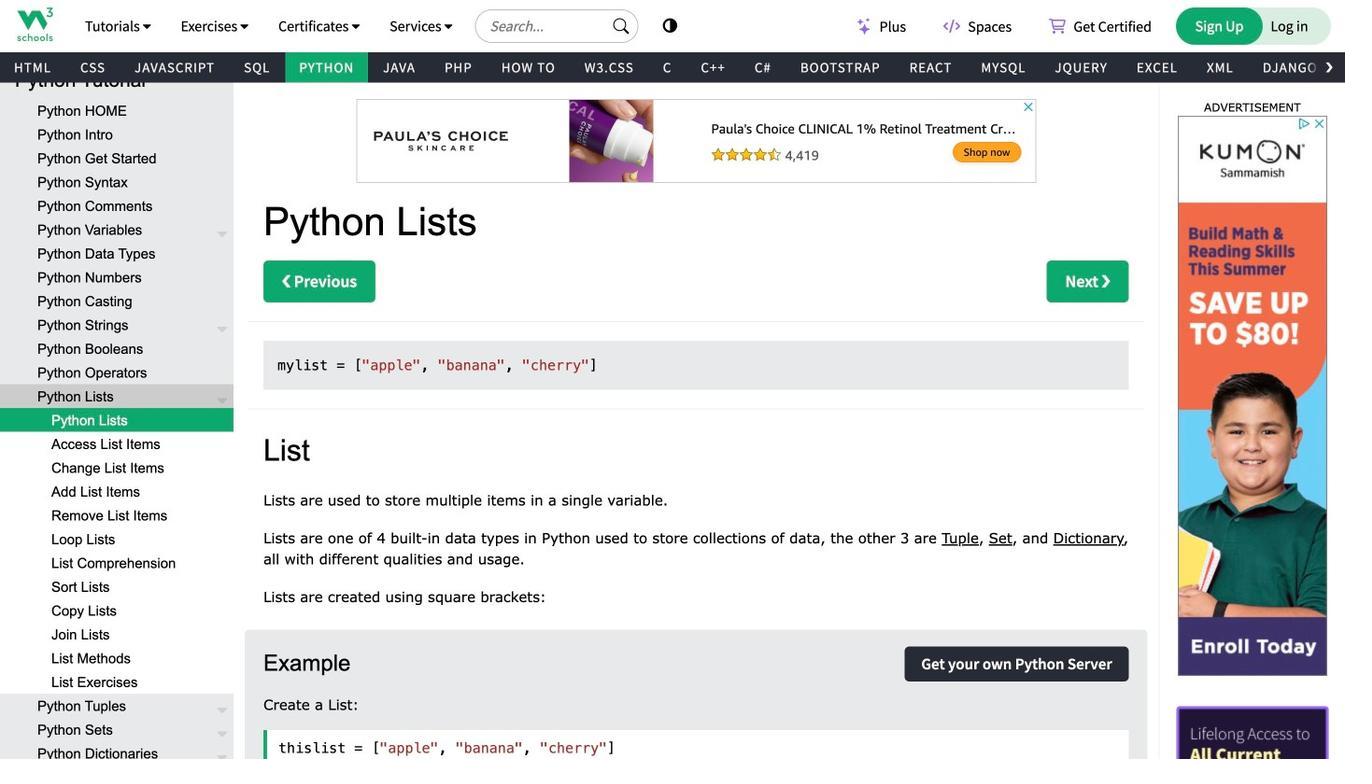 Task type: describe. For each thing, give the bounding box(es) containing it.
button to search image
[[613, 18, 630, 35]]

Search field text field
[[475, 9, 639, 43]]

home link image
[[17, 7, 53, 41]]



Task type: vqa. For each thing, say whether or not it's contained in the screenshot.
BE
no



Task type: locate. For each thing, give the bounding box(es) containing it.
w3schools certificates image
[[1050, 18, 1066, 35]]

become a plus user and unlock powerful features image
[[855, 18, 872, 35]]

0 horizontal spatial advertisement element
[[356, 99, 1037, 183]]

certificates image
[[352, 19, 360, 33]]

tutorials and references image
[[143, 19, 151, 33]]

advertisement element
[[356, 99, 1037, 183], [1178, 116, 1328, 677]]

exercises and quizzes image
[[241, 19, 249, 33]]

our services image
[[445, 19, 453, 33]]

get your own website with w3schools spaces image
[[944, 18, 961, 35]]

1 horizontal spatial advertisement element
[[1178, 116, 1328, 677]]



